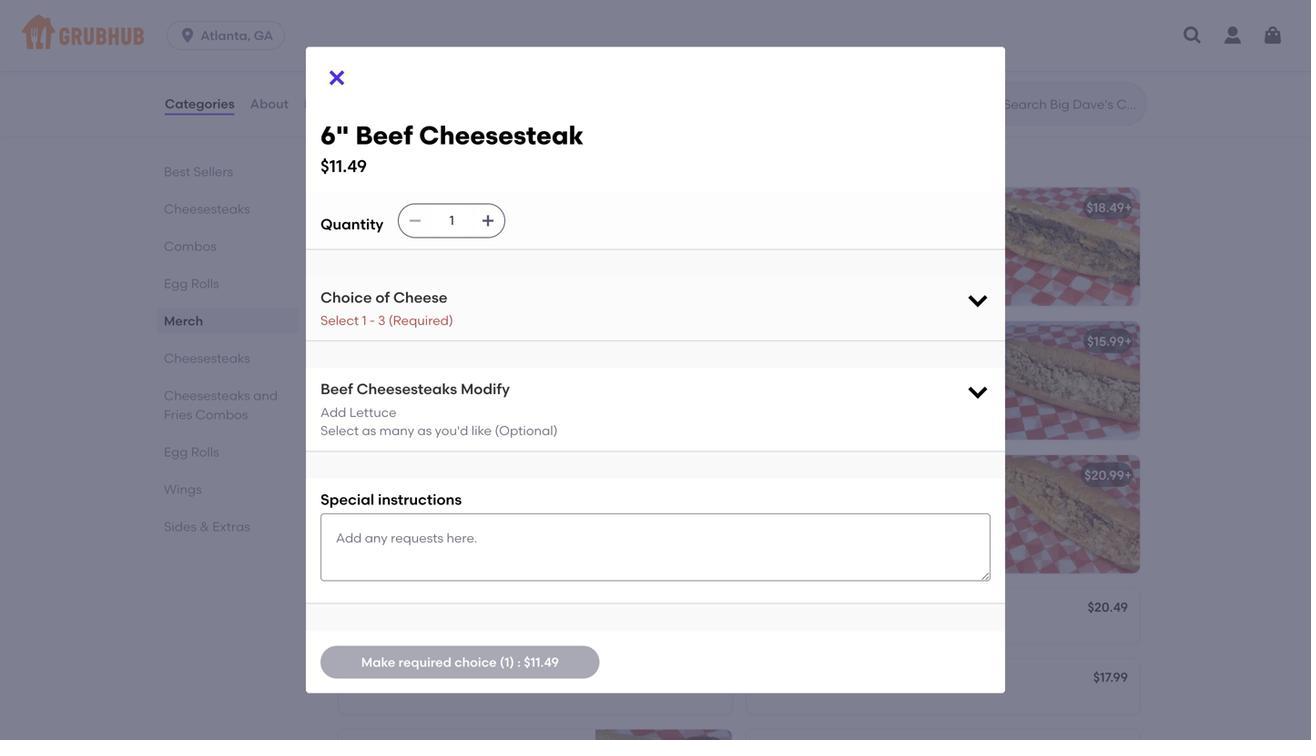 Task type: locate. For each thing, give the bounding box(es) containing it.
0 vertical spatial egg
[[164, 276, 188, 291]]

2 horizontal spatial chicken
[[780, 334, 831, 349]]

1 10" from the top
[[758, 226, 776, 241]]

seasoned left chicken
[[758, 378, 817, 393]]

0 vertical spatial with
[[915, 226, 941, 241]]

amoroso's for ribeye
[[779, 226, 843, 241]]

cheese inside 10" amoroso's roll loaded with seasoned chicken and choice of white american, provolone or cheese whiz.
[[758, 415, 805, 430]]

amoroso's down 10" chicken cheesesteak
[[779, 359, 843, 375]]

choice right ribeye at the right top of page
[[889, 244, 931, 260]]

seasoned for ribeye
[[758, 244, 817, 260]]

$10.49 +
[[678, 332, 723, 347]]

of inside "10" amorosa roll loaded with grilled salmon and choice of white american, provolone or cheese whiz."
[[878, 512, 891, 527]]

3 10" from the top
[[758, 359, 776, 375]]

salmon up amorosa
[[780, 467, 827, 483]]

whiz. for chicken
[[808, 415, 840, 430]]

$20.49
[[1088, 599, 1128, 615]]

1 select from the top
[[320, 313, 359, 328]]

6" inside 6" beef cheesesteak $11.49
[[320, 120, 349, 151]]

svg image inside main navigation navigation
[[1182, 25, 1204, 46]]

0 vertical spatial white
[[949, 244, 983, 260]]

egg rolls up wings
[[164, 444, 219, 460]]

choice inside 10" amoroso's roll loaded with seasoned ribeye and choice of white american, provolone or cheese whiz.
[[889, 244, 931, 260]]

cheesesteaks down merch
[[164, 351, 250, 366]]

cheesesteaks inside 'beef cheesesteaks modify add lettuce select as many as you'd like (optional)'
[[357, 380, 457, 398]]

1 horizontal spatial as
[[417, 423, 432, 438]]

of inside the choice of cheese select 1 - 3 (required)
[[375, 289, 390, 306]]

white inside "10" amorosa roll loaded with grilled salmon and choice of white american, provolone or cheese whiz."
[[894, 512, 927, 527]]

2 select from the top
[[320, 423, 359, 438]]

choice inside 10" amoroso's roll loaded with seasoned chicken and choice of white american, provolone or cheese whiz.
[[899, 378, 941, 393]]

chicken inside "button"
[[442, 672, 494, 687]]

select inside 'beef cheesesteaks modify add lettuce select as many as you'd like (optional)'
[[320, 423, 359, 438]]

6" up choice
[[350, 200, 363, 215]]

6" for 6" dave's way chicken
[[350, 672, 363, 687]]

cheesesteak for 10" chicken cheesesteak
[[834, 334, 916, 349]]

with inside 10" amoroso's roll loaded with seasoned chicken and choice of white american, provolone or cheese whiz.
[[915, 359, 941, 375]]

1 vertical spatial american,
[[794, 396, 858, 412]]

0 vertical spatial provolone
[[825, 263, 886, 278]]

dave's for 6" dave's way chicken
[[367, 672, 409, 687]]

1 vertical spatial roll
[[846, 359, 865, 375]]

10" for 10" amoroso's roll loaded with seasoned chicken and choice of white american, provolone or cheese whiz.
[[758, 359, 776, 375]]

roll for salmon
[[838, 493, 857, 509]]

0 vertical spatial $11.49
[[320, 156, 367, 176]]

white for 10" amorosa roll loaded with grilled salmon and choice of white american, provolone or cheese whiz.
[[894, 512, 927, 527]]

svg image
[[1262, 25, 1284, 46], [179, 26, 197, 45], [326, 67, 348, 89], [965, 287, 991, 313]]

provolone inside 10" amoroso's roll loaded with seasoned ribeye and choice of white american, provolone or cheese whiz.
[[825, 263, 886, 278]]

roll for chicken
[[846, 359, 865, 375]]

egg down fries
[[164, 444, 188, 460]]

1 vertical spatial whiz.
[[808, 415, 840, 430]]

chicken
[[367, 334, 418, 349], [780, 334, 831, 349], [442, 672, 494, 687]]

6"
[[320, 120, 349, 151], [350, 200, 363, 215], [350, 334, 363, 349], [350, 467, 363, 483], [350, 601, 363, 617], [350, 672, 363, 687]]

2 seasoned from the top
[[758, 378, 817, 393]]

american, for salmon
[[758, 530, 821, 546]]

select down add
[[320, 423, 359, 438]]

white for 10" amoroso's roll loaded with seasoned chicken and choice of white american, provolone or cheese whiz.
[[758, 396, 791, 412]]

whiz. down chicken
[[808, 415, 840, 430]]

0 vertical spatial combos
[[164, 239, 217, 254]]

provolone for salmon
[[825, 530, 886, 546]]

with
[[915, 226, 941, 241], [915, 359, 941, 375], [907, 493, 932, 509]]

+ for $18.49 +
[[1124, 200, 1132, 215]]

2 egg from the top
[[164, 444, 188, 460]]

american, for chicken
[[794, 396, 858, 412]]

and inside "10" amorosa roll loaded with grilled salmon and choice of white american, provolone or cheese whiz."
[[806, 512, 831, 527]]

dave's inside 6" dave's way chicken "button"
[[367, 672, 409, 687]]

2 vertical spatial whiz.
[[758, 549, 790, 564]]

seasoned left ribeye at the right top of page
[[758, 244, 817, 260]]

0 vertical spatial or
[[889, 263, 901, 278]]

:
[[517, 655, 521, 670]]

1 vertical spatial white
[[758, 396, 791, 412]]

10" inside 10" amoroso's roll loaded with seasoned chicken and choice of white american, provolone or cheese whiz.
[[758, 359, 776, 375]]

cheesesteak down jet magazine featuring pinky cole button
[[419, 120, 584, 151]]

+
[[1124, 200, 1132, 215], [716, 332, 723, 347], [1124, 334, 1132, 349], [716, 466, 723, 481], [1124, 467, 1132, 483]]

grilled
[[935, 493, 974, 509]]

way for 6" dave's way chicken
[[412, 672, 439, 687]]

sides
[[164, 519, 197, 534]]

or
[[889, 263, 901, 278], [925, 396, 938, 412], [889, 530, 901, 546]]

6" down make
[[350, 672, 363, 687]]

$13.99
[[678, 466, 716, 481]]

way down "10" amorosa roll loaded with grilled salmon and choice of white american, provolone or cheese whiz."
[[825, 601, 853, 617]]

select
[[320, 313, 359, 328], [320, 423, 359, 438]]

2 salmon from the left
[[780, 467, 827, 483]]

+ for $20.99 +
[[1124, 467, 1132, 483]]

cheese for 10" amoroso's roll loaded with seasoned ribeye and choice of white american, provolone or cheese whiz.
[[905, 263, 951, 278]]

cheesesteaks
[[335, 145, 469, 168], [164, 201, 250, 217], [164, 351, 250, 366], [357, 380, 457, 398], [164, 388, 250, 403]]

6" beef cheesesteak
[[350, 200, 479, 215]]

american,
[[758, 263, 821, 278], [794, 396, 858, 412], [758, 530, 821, 546]]

6" inside button
[[350, 200, 363, 215]]

american, down salmon
[[758, 530, 821, 546]]

amoroso's
[[779, 226, 843, 241], [779, 359, 843, 375]]

roll down 10" salmon cheesesteak
[[838, 493, 857, 509]]

1 horizontal spatial chicken
[[442, 672, 494, 687]]

rolls up wings
[[191, 444, 219, 460]]

salmon up special instructions on the left
[[367, 467, 414, 483]]

way
[[412, 601, 439, 617], [825, 601, 853, 617], [412, 672, 439, 687]]

0 horizontal spatial $11.49
[[320, 156, 367, 176]]

combos up merch
[[164, 239, 217, 254]]

1 vertical spatial amoroso's
[[779, 359, 843, 375]]

2 10" from the top
[[758, 334, 777, 349]]

1 vertical spatial rolls
[[191, 444, 219, 460]]

2 vertical spatial american,
[[758, 530, 821, 546]]

$13.49
[[682, 599, 720, 615]]

chicken up chicken
[[780, 334, 831, 349]]

and
[[861, 244, 886, 260], [871, 378, 896, 393], [253, 388, 278, 403], [806, 512, 831, 527]]

choice down 10" salmon cheesesteak
[[834, 512, 875, 527]]

american, down ribeye at the right top of page
[[758, 263, 821, 278]]

2 vertical spatial or
[[889, 530, 901, 546]]

as
[[362, 423, 376, 438], [417, 423, 432, 438]]

cheesesteaks down sellers
[[164, 201, 250, 217]]

1 vertical spatial $11.49
[[524, 655, 559, 670]]

provolone down chicken
[[861, 396, 922, 412]]

cheesesteak inside 6" beef cheesesteak button
[[398, 200, 479, 215]]

amoroso's inside 10" amoroso's roll loaded with seasoned ribeye and choice of white american, provolone or cheese whiz.
[[779, 226, 843, 241]]

whiz.
[[758, 281, 790, 296], [808, 415, 840, 430], [758, 549, 790, 564]]

choice of cheese select 1 - 3 (required)
[[320, 289, 453, 328]]

$11.49 up the quantity
[[320, 156, 367, 176]]

and inside 10" amoroso's roll loaded with seasoned chicken and choice of white american, provolone or cheese whiz.
[[871, 378, 896, 393]]

$11.49 right :
[[524, 655, 559, 670]]

loaded
[[868, 226, 912, 241], [868, 359, 912, 375], [860, 493, 903, 509]]

(1)
[[500, 655, 514, 670]]

cheese inside "10" amorosa roll loaded with grilled salmon and choice of white american, provolone or cheese whiz."
[[905, 530, 951, 546]]

and for chicken
[[871, 378, 896, 393]]

1 vertical spatial combos
[[195, 407, 248, 422]]

select down choice
[[320, 313, 359, 328]]

with for 10" amoroso's roll loaded with seasoned chicken and choice of white american, provolone or cheese whiz.
[[915, 359, 941, 375]]

way for 6" dave's way beef
[[412, 601, 439, 617]]

6" dave's way salmon image
[[595, 730, 732, 740]]

10" for 10" amorosa roll loaded with grilled salmon and choice of white american, provolone or cheese whiz.
[[758, 493, 776, 509]]

egg rolls
[[164, 276, 219, 291], [164, 444, 219, 460]]

0 horizontal spatial salmon
[[367, 467, 414, 483]]

2 egg rolls from the top
[[164, 444, 219, 460]]

as down lettuce
[[362, 423, 376, 438]]

6" inside "button"
[[350, 672, 363, 687]]

0 vertical spatial loaded
[[868, 226, 912, 241]]

dave's
[[367, 601, 409, 617], [780, 601, 822, 617], [367, 672, 409, 687]]

reviews
[[304, 96, 355, 111]]

choice right chicken
[[899, 378, 941, 393]]

1 vertical spatial select
[[320, 423, 359, 438]]

1 amoroso's from the top
[[779, 226, 843, 241]]

5 10" from the top
[[758, 493, 776, 509]]

beef
[[355, 120, 413, 151], [367, 200, 395, 215], [320, 380, 353, 398], [442, 601, 471, 617], [856, 601, 884, 617]]

1 egg rolls from the top
[[164, 276, 219, 291]]

provolone down ribeye at the right top of page
[[825, 263, 886, 278]]

6" beef cheesesteak $11.49
[[320, 120, 584, 176]]

1 vertical spatial seasoned
[[758, 378, 817, 393]]

choice
[[320, 289, 372, 306]]

white
[[949, 244, 983, 260], [758, 396, 791, 412], [894, 512, 927, 527]]

0 vertical spatial amoroso's
[[779, 226, 843, 241]]

whiz. inside "10" amorosa roll loaded with grilled salmon and choice of white american, provolone or cheese whiz."
[[758, 549, 790, 564]]

seasoned inside 10" amoroso's roll loaded with seasoned ribeye and choice of white american, provolone or cheese whiz.
[[758, 244, 817, 260]]

6" dave's way chicken button
[[339, 659, 732, 714]]

egg rolls up merch
[[164, 276, 219, 291]]

loaded inside 10" amoroso's roll loaded with seasoned ribeye and choice of white american, provolone or cheese whiz.
[[868, 226, 912, 241]]

0 horizontal spatial as
[[362, 423, 376, 438]]

1 vertical spatial or
[[925, 396, 938, 412]]

whiz. inside 10" amoroso's roll loaded with seasoned ribeye and choice of white american, provolone or cheese whiz.
[[758, 281, 790, 296]]

1 vertical spatial egg rolls
[[164, 444, 219, 460]]

1 vertical spatial with
[[915, 359, 941, 375]]

roll for ribeye
[[846, 226, 865, 241]]

choice for ribeye
[[889, 244, 931, 260]]

combos
[[164, 239, 217, 254], [195, 407, 248, 422]]

cheese inside 10" amoroso's roll loaded with seasoned ribeye and choice of white american, provolone or cheese whiz.
[[905, 263, 951, 278]]

rolls
[[191, 276, 219, 291], [191, 444, 219, 460]]

way up required
[[412, 601, 439, 617]]

salmon
[[367, 467, 414, 483], [780, 467, 827, 483]]

cheesesteak down (required)
[[421, 334, 502, 349]]

cheesesteak up "10" amorosa roll loaded with grilled salmon and choice of white american, provolone or cheese whiz."
[[830, 467, 912, 483]]

chicken for 10"
[[780, 334, 831, 349]]

+ for $13.99 +
[[716, 466, 723, 481]]

roll inside 10" amoroso's roll loaded with seasoned chicken and choice of white american, provolone or cheese whiz.
[[846, 359, 865, 375]]

beef down magazine
[[355, 120, 413, 151]]

cheesesteaks up fries
[[164, 388, 250, 403]]

1 seasoned from the top
[[758, 244, 817, 260]]

modify
[[461, 380, 510, 398]]

roll up chicken
[[846, 359, 865, 375]]

categories
[[165, 96, 235, 111]]

cole
[[538, 65, 567, 80]]

american, inside "10" amorosa roll loaded with grilled salmon and choice of white american, provolone or cheese whiz."
[[758, 530, 821, 546]]

categories button
[[164, 71, 236, 137]]

4 10" from the top
[[758, 467, 777, 483]]

combos right fries
[[195, 407, 248, 422]]

whiz. down salmon
[[758, 549, 790, 564]]

2 amoroso's from the top
[[779, 359, 843, 375]]

of
[[934, 244, 946, 260], [375, 289, 390, 306], [944, 378, 956, 393], [878, 512, 891, 527]]

0 vertical spatial seasoned
[[758, 244, 817, 260]]

cheesesteak for 6" beef cheesesteak
[[398, 200, 479, 215]]

$15.99 +
[[1087, 334, 1132, 349]]

atlanta, ga button
[[167, 21, 292, 50]]

of inside 10" amoroso's roll loaded with seasoned ribeye and choice of white american, provolone or cheese whiz.
[[934, 244, 946, 260]]

1 horizontal spatial white
[[894, 512, 927, 527]]

10" chicken cheesesteak image
[[1003, 321, 1140, 440]]

provolone inside "10" amorosa roll loaded with grilled salmon and choice of white american, provolone or cheese whiz."
[[825, 530, 886, 546]]

amoroso's up ribeye at the right top of page
[[779, 226, 843, 241]]

cheesesteak up chicken
[[834, 334, 916, 349]]

white inside 10" amoroso's roll loaded with seasoned chicken and choice of white american, provolone or cheese whiz.
[[758, 396, 791, 412]]

6" up special
[[350, 467, 363, 483]]

of for 10" amoroso's roll loaded with seasoned chicken and choice of white american, provolone or cheese whiz.
[[944, 378, 956, 393]]

0 vertical spatial american,
[[758, 263, 821, 278]]

whiz. inside 10" amoroso's roll loaded with seasoned chicken and choice of white american, provolone or cheese whiz.
[[808, 415, 840, 430]]

seasoned
[[758, 244, 817, 260], [758, 378, 817, 393]]

cheesesteaks up lettuce
[[357, 380, 457, 398]]

10" inside 10" amoroso's roll loaded with seasoned ribeye and choice of white american, provolone or cheese whiz.
[[758, 226, 776, 241]]

as left the you'd
[[417, 423, 432, 438]]

roll up ribeye at the right top of page
[[846, 226, 865, 241]]

6" up make
[[350, 601, 363, 617]]

$20.99 +
[[1085, 467, 1132, 483]]

cheese for 10" amorosa roll loaded with grilled salmon and choice of white american, provolone or cheese whiz.
[[905, 530, 951, 546]]

or inside 10" amoroso's roll loaded with seasoned ribeye and choice of white american, provolone or cheese whiz.
[[889, 263, 901, 278]]

beef left input item quantity number field
[[367, 200, 395, 215]]

cheesesteak for 6" beef cheesesteak $11.49
[[419, 120, 584, 151]]

cheesesteak
[[419, 120, 584, 151], [398, 200, 479, 215], [421, 334, 502, 349], [834, 334, 916, 349], [417, 467, 498, 483], [830, 467, 912, 483]]

1 horizontal spatial salmon
[[780, 467, 827, 483]]

of for 10" amorosa roll loaded with grilled salmon and choice of white american, provolone or cheese whiz.
[[878, 512, 891, 527]]

american, inside 10" amoroso's roll loaded with seasoned ribeye and choice of white american, provolone or cheese whiz.
[[758, 263, 821, 278]]

loaded inside 10" amoroso's roll loaded with seasoned chicken and choice of white american, provolone or cheese whiz.
[[868, 359, 912, 375]]

chicken down make required choice (1) : $11.49
[[442, 672, 494, 687]]

cheesesteaks and fries combos
[[164, 388, 278, 422]]

choice
[[889, 244, 931, 260], [899, 378, 941, 393], [834, 512, 875, 527], [455, 655, 497, 670]]

$18.49
[[1087, 200, 1124, 215]]

egg up merch
[[164, 276, 188, 291]]

provolone
[[825, 263, 886, 278], [861, 396, 922, 412], [825, 530, 886, 546]]

6" chicken cheesesteak
[[350, 334, 502, 349]]

2 vertical spatial roll
[[838, 493, 857, 509]]

white inside 10" amoroso's roll loaded with seasoned ribeye and choice of white american, provolone or cheese whiz.
[[949, 244, 983, 260]]

3
[[378, 313, 385, 328]]

0 vertical spatial egg rolls
[[164, 276, 219, 291]]

way inside "button"
[[412, 672, 439, 687]]

or inside 10" amoroso's roll loaded with seasoned chicken and choice of white american, provolone or cheese whiz.
[[925, 396, 938, 412]]

american, inside 10" amoroso's roll loaded with seasoned chicken and choice of white american, provolone or cheese whiz.
[[794, 396, 858, 412]]

and for salmon
[[806, 512, 831, 527]]

like
[[471, 423, 492, 438]]

cheesesteak inside 6" beef cheesesteak $11.49
[[419, 120, 584, 151]]

1 vertical spatial egg
[[164, 444, 188, 460]]

0 vertical spatial rolls
[[191, 276, 219, 291]]

of inside 10" amoroso's roll loaded with seasoned chicken and choice of white american, provolone or cheese whiz.
[[944, 378, 956, 393]]

combos inside cheesesteaks and fries combos
[[195, 407, 248, 422]]

svg image
[[1182, 25, 1204, 46], [408, 213, 423, 228], [481, 213, 496, 228], [965, 379, 991, 404]]

american, for ribeye
[[758, 263, 821, 278]]

and inside 10" amoroso's roll loaded with seasoned ribeye and choice of white american, provolone or cheese whiz.
[[861, 244, 886, 260]]

10" for 10" chicken cheesesteak
[[758, 334, 777, 349]]

with inside "10" amorosa roll loaded with grilled salmon and choice of white american, provolone or cheese whiz."
[[907, 493, 932, 509]]

of for 10" amoroso's roll loaded with seasoned ribeye and choice of white american, provolone or cheese whiz.
[[934, 244, 946, 260]]

1 salmon from the left
[[367, 467, 414, 483]]

cheesesteak down the you'd
[[417, 467, 498, 483]]

seasoned for chicken
[[758, 378, 817, 393]]

0 horizontal spatial chicken
[[367, 334, 418, 349]]

choice inside "10" amorosa roll loaded with grilled salmon and choice of white american, provolone or cheese whiz."
[[834, 512, 875, 527]]

1 horizontal spatial $11.49
[[524, 655, 559, 670]]

american, down chicken
[[794, 396, 858, 412]]

2 vertical spatial loaded
[[860, 493, 903, 509]]

0 horizontal spatial white
[[758, 396, 791, 412]]

beef inside 'beef cheesesteaks modify add lettuce select as many as you'd like (optional)'
[[320, 380, 353, 398]]

cheesesteak down 6" beef cheesesteak $11.49
[[398, 200, 479, 215]]

6" for 6" beef cheesesteak $11.49
[[320, 120, 349, 151]]

egg
[[164, 276, 188, 291], [164, 444, 188, 460]]

sides & extras
[[164, 519, 250, 534]]

roll inside 10" amoroso's roll loaded with seasoned ribeye and choice of white american, provolone or cheese whiz.
[[846, 226, 865, 241]]

6 10" from the top
[[758, 601, 777, 617]]

whiz. up 10" chicken cheesesteak
[[758, 281, 790, 296]]

2 vertical spatial provolone
[[825, 530, 886, 546]]

1 vertical spatial provolone
[[861, 396, 922, 412]]

10" inside "10" amorosa roll loaded with grilled salmon and choice of white american, provolone or cheese whiz."
[[758, 493, 776, 509]]

0 vertical spatial whiz.
[[758, 281, 790, 296]]

-
[[370, 313, 375, 328]]

(optional)
[[495, 423, 558, 438]]

dave's for 10" dave's way beef
[[780, 601, 822, 617]]

cheese
[[905, 263, 951, 278], [393, 289, 447, 306], [758, 415, 805, 430], [905, 530, 951, 546]]

$11.49
[[320, 156, 367, 176], [524, 655, 559, 670]]

seasoned inside 10" amoroso's roll loaded with seasoned chicken and choice of white american, provolone or cheese whiz.
[[758, 378, 817, 393]]

rolls up merch
[[191, 276, 219, 291]]

provolone inside 10" amoroso's roll loaded with seasoned chicken and choice of white american, provolone or cheese whiz.
[[861, 396, 922, 412]]

amoroso's inside 10" amoroso's roll loaded with seasoned chicken and choice of white american, provolone or cheese whiz.
[[779, 359, 843, 375]]

salmon for 10"
[[780, 467, 827, 483]]

choice for chicken
[[899, 378, 941, 393]]

cheese for 10" amoroso's roll loaded with seasoned chicken and choice of white american, provolone or cheese whiz.
[[758, 415, 805, 430]]

0 vertical spatial select
[[320, 313, 359, 328]]

Special instructions text field
[[320, 513, 991, 581]]

6" down 1 on the left of the page
[[350, 334, 363, 349]]

or inside "10" amorosa roll loaded with grilled salmon and choice of white american, provolone or cheese whiz."
[[889, 530, 901, 546]]

2 vertical spatial white
[[894, 512, 927, 527]]

with inside 10" amoroso's roll loaded with seasoned ribeye and choice of white american, provolone or cheese whiz.
[[915, 226, 941, 241]]

beef up add
[[320, 380, 353, 398]]

make required choice (1) : $11.49
[[361, 655, 559, 670]]

or for 10" chicken cheesesteak
[[925, 396, 938, 412]]

0 vertical spatial roll
[[846, 226, 865, 241]]

6" down reviews
[[320, 120, 349, 151]]

Search Big Dave's Cheesesteaks - Downtown search field
[[1002, 96, 1141, 113]]

1 vertical spatial loaded
[[868, 359, 912, 375]]

way down required
[[412, 672, 439, 687]]

cheesesteaks inside cheesesteaks and fries combos
[[164, 388, 250, 403]]

provolone down amorosa
[[825, 530, 886, 546]]

loaded inside "10" amorosa roll loaded with grilled salmon and choice of white american, provolone or cheese whiz."
[[860, 493, 903, 509]]

2 vertical spatial with
[[907, 493, 932, 509]]

2 horizontal spatial white
[[949, 244, 983, 260]]

chicken down 3
[[367, 334, 418, 349]]

10" amoroso's roll loaded with seasoned chicken and choice of white american, provolone or cheese whiz.
[[758, 359, 956, 430]]

roll inside "10" amorosa roll loaded with grilled salmon and choice of white american, provolone or cheese whiz."
[[838, 493, 857, 509]]

(required)
[[389, 313, 453, 328]]

roll
[[846, 226, 865, 241], [846, 359, 865, 375], [838, 493, 857, 509]]



Task type: vqa. For each thing, say whether or not it's contained in the screenshot.
WHIZ. within 10" Amoroso's roll loaded with seasoned chicken and choice of white American, Provolone or Cheese Whiz.
yes



Task type: describe. For each thing, give the bounding box(es) containing it.
quantity
[[320, 215, 384, 233]]

chicken
[[820, 378, 868, 393]]

extras
[[212, 519, 250, 534]]

10" for 10" amoroso's roll loaded with seasoned ribeye and choice of white american, provolone or cheese whiz.
[[758, 226, 776, 241]]

lettuce
[[349, 405, 397, 420]]

jet
[[350, 65, 370, 80]]

beef cheesesteaks modify add lettuce select as many as you'd like (optional)
[[320, 380, 558, 438]]

sellers
[[194, 164, 233, 179]]

1 as from the left
[[362, 423, 376, 438]]

$18.49 +
[[1087, 200, 1132, 215]]

10" amoroso's roll loaded with seasoned ribeye and choice of white american, provolone or cheese whiz.
[[758, 226, 983, 296]]

salmon for 6"
[[367, 467, 414, 483]]

$20.99
[[1085, 467, 1124, 483]]

featuring
[[438, 65, 498, 80]]

white for 10" amoroso's roll loaded with seasoned ribeye and choice of white american, provolone or cheese whiz.
[[949, 244, 983, 260]]

provolone for ribeye
[[825, 263, 886, 278]]

way for 10" dave's way beef
[[825, 601, 853, 617]]

required
[[399, 655, 451, 670]]

ga
[[254, 28, 273, 43]]

$13.99 +
[[678, 466, 723, 481]]

10" salmon cheesesteak image
[[1003, 455, 1140, 574]]

fries
[[164, 407, 192, 422]]

loaded for salmon
[[860, 493, 903, 509]]

6" salmon cheesesteak
[[350, 467, 498, 483]]

beef inside 6" beef cheesesteak $11.49
[[355, 120, 413, 151]]

many
[[379, 423, 414, 438]]

6" beef cheesesteak button
[[339, 187, 732, 306]]

merch
[[164, 313, 203, 329]]

+ for $15.99 +
[[1124, 334, 1132, 349]]

and inside cheesesteaks and fries combos
[[253, 388, 278, 403]]

best
[[164, 164, 190, 179]]

main navigation navigation
[[0, 0, 1311, 71]]

$10.49
[[678, 332, 716, 347]]

reviews button
[[303, 71, 356, 137]]

beef down "10" amorosa roll loaded with grilled salmon and choice of white american, provolone or cheese whiz."
[[856, 601, 884, 617]]

cheese inside the choice of cheese select 1 - 3 (required)
[[393, 289, 447, 306]]

jet magazine featuring pinky cole button
[[339, 52, 732, 107]]

pinky
[[501, 65, 535, 80]]

+ for $10.49 +
[[716, 332, 723, 347]]

10" salmon cheesesteak
[[758, 467, 912, 483]]

ribeye
[[820, 244, 858, 260]]

amoroso's for chicken
[[779, 359, 843, 375]]

cheesesteak for 6" salmon cheesesteak
[[417, 467, 498, 483]]

add
[[320, 405, 346, 420]]

select inside the choice of cheese select 1 - 3 (required)
[[320, 313, 359, 328]]

with for 10" amorosa roll loaded with grilled salmon and choice of white american, provolone or cheese whiz.
[[907, 493, 932, 509]]

special instructions
[[320, 491, 462, 508]]

1 egg from the top
[[164, 276, 188, 291]]

$17.99
[[1093, 670, 1128, 685]]

Input item quantity number field
[[432, 204, 472, 237]]

and for ribeye
[[861, 244, 886, 260]]

$11.49 inside 6" beef cheesesteak $11.49
[[320, 156, 367, 176]]

6" for 6" salmon cheesesteak
[[350, 467, 363, 483]]

loaded for ribeye
[[868, 226, 912, 241]]

$17.99 button
[[747, 659, 1140, 714]]

you'd
[[435, 423, 468, 438]]

choice for salmon
[[834, 512, 875, 527]]

cheesesteak for 6" chicken cheesesteak
[[421, 334, 502, 349]]

instructions
[[378, 491, 462, 508]]

amorosa
[[779, 493, 835, 509]]

make
[[361, 655, 395, 670]]

6" dave's way chicken
[[350, 672, 494, 687]]

provolone for chicken
[[861, 396, 922, 412]]

6" for 6" beef cheesesteak
[[350, 200, 363, 215]]

dave's for 6" dave's way beef
[[367, 601, 409, 617]]

1 rolls from the top
[[191, 276, 219, 291]]

loaded for chicken
[[868, 359, 912, 375]]

salmon
[[758, 512, 803, 527]]

2 as from the left
[[417, 423, 432, 438]]

choice left (1)
[[455, 655, 497, 670]]

10" for 10" dave's way beef
[[758, 601, 777, 617]]

about
[[250, 96, 289, 111]]

beef inside button
[[367, 200, 395, 215]]

&
[[200, 519, 209, 534]]

6" dave's way beef
[[350, 601, 471, 617]]

cheesesteak for 10" salmon cheesesteak
[[830, 467, 912, 483]]

10" dave's way beef
[[758, 601, 884, 617]]

1
[[362, 313, 366, 328]]

wings
[[164, 482, 202, 497]]

6" for 6" dave's way beef
[[350, 601, 363, 617]]

2 rolls from the top
[[191, 444, 219, 460]]

whiz. for salmon
[[758, 549, 790, 564]]

10" beef cheesesteak image
[[1003, 187, 1140, 306]]

atlanta, ga
[[200, 28, 273, 43]]

about button
[[249, 71, 290, 137]]

cheesesteaks up the 6" beef cheesesteak
[[335, 145, 469, 168]]

10" chicken cheesesteak
[[758, 334, 916, 349]]

atlanta,
[[200, 28, 251, 43]]

jet magazine featuring pinky cole
[[350, 65, 567, 80]]

10" for 10" salmon cheesesteak
[[758, 467, 777, 483]]

best sellers
[[164, 164, 233, 179]]

magazine
[[373, 65, 435, 80]]

or for 10" salmon cheesesteak
[[889, 530, 901, 546]]

with for 10" amoroso's roll loaded with seasoned ribeye and choice of white american, provolone or cheese whiz.
[[915, 226, 941, 241]]

special
[[320, 491, 374, 508]]

10" amorosa roll loaded with grilled salmon and choice of white american, provolone or cheese whiz.
[[758, 493, 974, 564]]

svg image inside atlanta, ga button
[[179, 26, 197, 45]]

6" for 6" chicken cheesesteak
[[350, 334, 363, 349]]

beef up make required choice (1) : $11.49
[[442, 601, 471, 617]]

$15.99
[[1087, 334, 1124, 349]]

chicken for 6"
[[367, 334, 418, 349]]



